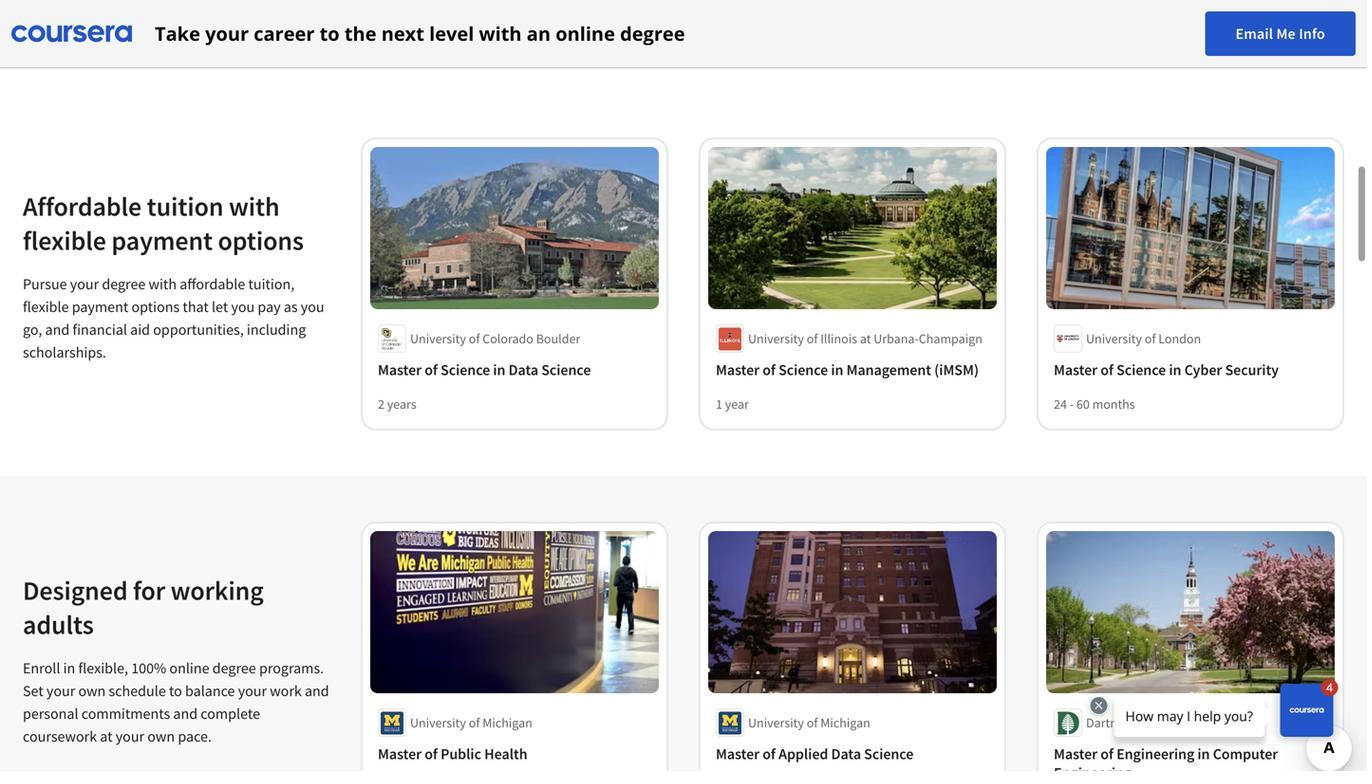 Task type: vqa. For each thing, say whether or not it's contained in the screenshot.
financial
yes



Task type: describe. For each thing, give the bounding box(es) containing it.
email me info
[[1236, 24, 1325, 43]]

24 - 60 months
[[1054, 396, 1135, 413]]

go,
[[23, 320, 42, 339]]

in for science
[[493, 361, 506, 380]]

scholarships.
[[23, 343, 106, 362]]

university for master of science in data science
[[410, 330, 466, 348]]

1 vertical spatial and
[[305, 682, 329, 701]]

master of applied data science
[[716, 745, 914, 764]]

london
[[1159, 330, 1201, 348]]

0 horizontal spatial own
[[78, 682, 106, 701]]

engineering down dartmouth
[[1054, 764, 1132, 772]]

let
[[212, 298, 228, 317]]

in for security
[[1169, 361, 1182, 380]]

0 vertical spatial data
[[509, 361, 538, 380]]

health
[[484, 745, 528, 764]]

pace.
[[178, 728, 212, 747]]

tuition,
[[248, 275, 295, 294]]

pay
[[258, 298, 281, 317]]

100%
[[131, 659, 166, 678]]

designed
[[23, 574, 128, 608]]

master for master of engineering in computer engineering
[[1054, 745, 1098, 764]]

university for master of science in management (imsm)
[[748, 330, 804, 348]]

financial
[[73, 320, 127, 339]]

science down boulder at left top
[[541, 361, 591, 380]]

your inside pursue your degree with affordable tuition, flexible payment options that let you pay as you go, and financial aid opportunities, including scholarships.
[[70, 275, 99, 294]]

master for master of science in cyber security
[[1054, 361, 1098, 380]]

set
[[23, 682, 43, 701]]

science for master of science in management (imsm)
[[779, 361, 828, 380]]

champaign
[[919, 330, 983, 348]]

1 horizontal spatial online
[[556, 20, 615, 47]]

affordable tuition with flexible payment options
[[23, 190, 304, 257]]

60
[[1077, 396, 1090, 413]]

work
[[270, 682, 302, 701]]

michigan for data
[[821, 715, 871, 732]]

months
[[1092, 396, 1135, 413]]

me
[[1277, 24, 1296, 43]]

0 vertical spatial degree
[[620, 20, 685, 47]]

1 vertical spatial data
[[831, 745, 861, 764]]

schedule
[[109, 682, 166, 701]]

master of public health
[[378, 745, 528, 764]]

security
[[1225, 361, 1279, 380]]

master for master of science in management (imsm)
[[716, 361, 760, 380]]

0 vertical spatial to
[[320, 20, 340, 47]]

dartmouth
[[1086, 715, 1147, 732]]

master of science in data science link
[[378, 361, 651, 380]]

options inside affordable tuition with flexible payment options
[[218, 224, 304, 257]]

boulder
[[536, 330, 580, 348]]

1 horizontal spatial own
[[147, 728, 175, 747]]

that
[[183, 298, 209, 317]]

illinois
[[821, 330, 857, 348]]

enroll in flexible, 100% online degree programs. set your own schedule to balance your work and personal commitments and complete coursework at your own pace.
[[23, 659, 329, 747]]

as
[[284, 298, 298, 317]]

master of science in cyber security link
[[1054, 361, 1327, 380]]

pursue your degree with affordable tuition, flexible payment options that let you pay as you go, and financial aid opportunities, including scholarships.
[[23, 275, 324, 362]]

master of applied data science link
[[716, 745, 989, 764]]

the
[[345, 20, 376, 47]]

career
[[254, 20, 315, 47]]

your right take
[[205, 20, 249, 47]]

university of london
[[1086, 330, 1201, 348]]

to inside enroll in flexible, 100% online degree programs. set your own schedule to balance your work and personal commitments and complete coursework at your own pace.
[[169, 682, 182, 701]]

flexible inside affordable tuition with flexible payment options
[[23, 224, 106, 257]]

degree inside pursue your degree with affordable tuition, flexible payment options that let you pay as you go, and financial aid opportunities, including scholarships.
[[102, 275, 146, 294]]

flexible inside pursue your degree with affordable tuition, flexible payment options that let you pay as you go, and financial aid opportunities, including scholarships.
[[23, 298, 69, 317]]

personal
[[23, 705, 78, 724]]

including
[[247, 320, 306, 339]]

years
[[387, 396, 417, 413]]

pursue
[[23, 275, 67, 294]]

degree inside enroll in flexible, 100% online degree programs. set your own schedule to balance your work and personal commitments and complete coursework at your own pace.
[[212, 659, 256, 678]]

1
[[716, 396, 723, 413]]

dartmouth college
[[1086, 715, 1191, 732]]

2 vertical spatial and
[[173, 705, 198, 724]]

commitments
[[81, 705, 170, 724]]

affordable
[[23, 190, 142, 223]]

level
[[429, 20, 474, 47]]

enroll
[[23, 659, 60, 678]]

an
[[527, 20, 551, 47]]

public
[[441, 745, 481, 764]]

master of science in management (imsm) link
[[716, 361, 989, 380]]

master of science in data science
[[378, 361, 591, 380]]

2 you from the left
[[301, 298, 324, 317]]

tuition
[[147, 190, 224, 223]]

coursera image
[[11, 19, 132, 49]]

balance
[[185, 682, 235, 701]]

aid
[[130, 320, 150, 339]]

college
[[1150, 715, 1191, 732]]

master of science in cyber security
[[1054, 361, 1279, 380]]

for
[[133, 574, 165, 608]]

complete
[[201, 705, 260, 724]]



Task type: locate. For each thing, give the bounding box(es) containing it.
0 horizontal spatial degree
[[102, 275, 146, 294]]

master up year
[[716, 361, 760, 380]]

in for (imsm)
[[831, 361, 844, 380]]

1 university of michigan from the left
[[410, 715, 532, 732]]

science right applied
[[864, 745, 914, 764]]

1 horizontal spatial to
[[320, 20, 340, 47]]

online inside enroll in flexible, 100% online degree programs. set your own schedule to balance your work and personal commitments and complete coursework at your own pace.
[[169, 659, 209, 678]]

1 flexible from the top
[[23, 224, 106, 257]]

degree
[[620, 20, 685, 47], [102, 275, 146, 294], [212, 659, 256, 678]]

working
[[171, 574, 264, 608]]

university of michigan
[[410, 715, 532, 732], [748, 715, 871, 732]]

flexible down the affordable
[[23, 224, 106, 257]]

you right as
[[301, 298, 324, 317]]

flexible
[[23, 224, 106, 257], [23, 298, 69, 317]]

programs.
[[259, 659, 324, 678]]

master of public health link
[[378, 745, 651, 764]]

master left applied
[[716, 745, 760, 764]]

at down commitments
[[100, 728, 113, 747]]

master up -
[[1054, 361, 1098, 380]]

at
[[860, 330, 871, 348], [100, 728, 113, 747]]

university of michigan up master of applied data science
[[748, 715, 871, 732]]

you
[[231, 298, 255, 317], [301, 298, 324, 317]]

in inside enroll in flexible, 100% online degree programs. set your own schedule to balance your work and personal commitments and complete coursework at your own pace.
[[63, 659, 75, 678]]

master of engineering in computer engineering link
[[1054, 745, 1327, 772]]

flexible down pursue
[[23, 298, 69, 317]]

with left affordable
[[149, 275, 177, 294]]

1 horizontal spatial at
[[860, 330, 871, 348]]

in for engineering
[[1198, 745, 1210, 764]]

to left balance
[[169, 682, 182, 701]]

master up years
[[378, 361, 422, 380]]

2 horizontal spatial with
[[479, 20, 522, 47]]

with left an
[[479, 20, 522, 47]]

1 vertical spatial flexible
[[23, 298, 69, 317]]

online
[[556, 20, 615, 47], [169, 659, 209, 678]]

at inside enroll in flexible, 100% online degree programs. set your own schedule to balance your work and personal commitments and complete coursework at your own pace.
[[100, 728, 113, 747]]

0 horizontal spatial with
[[149, 275, 177, 294]]

designed for working adults
[[23, 574, 264, 642]]

2 university of michigan from the left
[[748, 715, 871, 732]]

university for master of science in cyber security
[[1086, 330, 1142, 348]]

online right an
[[556, 20, 615, 47]]

2 horizontal spatial degree
[[620, 20, 685, 47]]

your up complete
[[238, 682, 267, 701]]

data
[[509, 361, 538, 380], [831, 745, 861, 764]]

own left pace.
[[147, 728, 175, 747]]

0 vertical spatial at
[[860, 330, 871, 348]]

your down commitments
[[116, 728, 144, 747]]

in
[[493, 361, 506, 380], [831, 361, 844, 380], [1169, 361, 1182, 380], [63, 659, 75, 678], [1198, 745, 1210, 764]]

and up pace.
[[173, 705, 198, 724]]

science
[[441, 361, 490, 380], [541, 361, 591, 380], [779, 361, 828, 380], [1117, 361, 1166, 380], [864, 745, 914, 764]]

2 flexible from the top
[[23, 298, 69, 317]]

0 vertical spatial and
[[45, 320, 70, 339]]

1 vertical spatial with
[[229, 190, 280, 223]]

1 vertical spatial to
[[169, 682, 182, 701]]

management
[[847, 361, 931, 380]]

university up applied
[[748, 715, 804, 732]]

2 vertical spatial degree
[[212, 659, 256, 678]]

1 vertical spatial options
[[131, 298, 180, 317]]

and inside pursue your degree with affordable tuition, flexible payment options that let you pay as you go, and financial aid opportunities, including scholarships.
[[45, 320, 70, 339]]

affordable
[[180, 275, 245, 294]]

0 horizontal spatial to
[[169, 682, 182, 701]]

online up balance
[[169, 659, 209, 678]]

university of michigan for public
[[410, 715, 532, 732]]

1 horizontal spatial university of michigan
[[748, 715, 871, 732]]

info
[[1299, 24, 1325, 43]]

1 horizontal spatial options
[[218, 224, 304, 257]]

master for master of public health
[[378, 745, 422, 764]]

next
[[381, 20, 424, 47]]

in inside master of engineering in computer engineering
[[1198, 745, 1210, 764]]

and right work
[[305, 682, 329, 701]]

data right applied
[[831, 745, 861, 764]]

-
[[1070, 396, 1074, 413]]

science for master of science in data science
[[441, 361, 490, 380]]

university of michigan for applied
[[748, 715, 871, 732]]

master down dartmouth
[[1054, 745, 1098, 764]]

science for master of science in cyber security
[[1117, 361, 1166, 380]]

colorado
[[483, 330, 534, 348]]

payment
[[111, 224, 213, 257], [72, 298, 128, 317]]

1 horizontal spatial degree
[[212, 659, 256, 678]]

0 vertical spatial own
[[78, 682, 106, 701]]

(imsm)
[[934, 361, 979, 380]]

1 vertical spatial online
[[169, 659, 209, 678]]

science down university of colorado boulder
[[441, 361, 490, 380]]

your right pursue
[[70, 275, 99, 294]]

own
[[78, 682, 106, 701], [147, 728, 175, 747]]

list item
[[684, 0, 1024, 47]]

master left "public"
[[378, 745, 422, 764]]

0 horizontal spatial online
[[169, 659, 209, 678]]

0 horizontal spatial you
[[231, 298, 255, 317]]

2
[[378, 396, 385, 413]]

0 horizontal spatial data
[[509, 361, 538, 380]]

university of michigan up "public"
[[410, 715, 532, 732]]

0 vertical spatial payment
[[111, 224, 213, 257]]

payment inside pursue your degree with affordable tuition, flexible payment options that let you pay as you go, and financial aid opportunities, including scholarships.
[[72, 298, 128, 317]]

michigan
[[483, 715, 532, 732], [821, 715, 871, 732]]

engineering down college
[[1117, 745, 1195, 764]]

0 vertical spatial options
[[218, 224, 304, 257]]

university
[[410, 330, 466, 348], [748, 330, 804, 348], [1086, 330, 1142, 348], [410, 715, 466, 732], [748, 715, 804, 732]]

1 you from the left
[[231, 298, 255, 317]]

of inside master of engineering in computer engineering
[[1101, 745, 1114, 764]]

1 vertical spatial own
[[147, 728, 175, 747]]

in left "computer"
[[1198, 745, 1210, 764]]

cyber
[[1185, 361, 1222, 380]]

in down university of colorado boulder
[[493, 361, 506, 380]]

opportunities,
[[153, 320, 244, 339]]

science down illinois at top
[[779, 361, 828, 380]]

email
[[1236, 24, 1273, 43]]

24
[[1054, 396, 1067, 413]]

science down "university of london" at the top of the page
[[1117, 361, 1166, 380]]

1 horizontal spatial michigan
[[821, 715, 871, 732]]

engineering
[[1117, 745, 1195, 764], [1054, 764, 1132, 772]]

take
[[155, 20, 200, 47]]

data down colorado
[[509, 361, 538, 380]]

in left cyber
[[1169, 361, 1182, 380]]

1 horizontal spatial you
[[301, 298, 324, 317]]

coursework
[[23, 728, 97, 747]]

urbana-
[[874, 330, 919, 348]]

university of colorado boulder
[[410, 330, 580, 348]]

with right tuition
[[229, 190, 280, 223]]

1 vertical spatial degree
[[102, 275, 146, 294]]

own down flexible,
[[78, 682, 106, 701]]

master for master of applied data science
[[716, 745, 760, 764]]

master for master of science in data science
[[378, 361, 422, 380]]

to left the at top left
[[320, 20, 340, 47]]

university up master of science in cyber security
[[1086, 330, 1142, 348]]

flexible,
[[78, 659, 128, 678]]

1 horizontal spatial and
[[173, 705, 198, 724]]

0 horizontal spatial at
[[100, 728, 113, 747]]

computer
[[1213, 745, 1278, 764]]

take your career to the next level with an online degree
[[155, 20, 685, 47]]

university up master of science in data science
[[410, 330, 466, 348]]

with
[[479, 20, 522, 47], [229, 190, 280, 223], [149, 275, 177, 294]]

master of engineering in computer engineering
[[1054, 745, 1278, 772]]

applied
[[779, 745, 828, 764]]

university of illinois at urbana-champaign
[[748, 330, 983, 348]]

michigan for health
[[483, 715, 532, 732]]

university left illinois at top
[[748, 330, 804, 348]]

0 horizontal spatial university of michigan
[[410, 715, 532, 732]]

in right 'enroll'
[[63, 659, 75, 678]]

michigan up health
[[483, 715, 532, 732]]

2 michigan from the left
[[821, 715, 871, 732]]

0 horizontal spatial michigan
[[483, 715, 532, 732]]

university up master of public health
[[410, 715, 466, 732]]

master
[[378, 361, 422, 380], [716, 361, 760, 380], [1054, 361, 1098, 380], [378, 745, 422, 764], [716, 745, 760, 764], [1054, 745, 1098, 764]]

master of science in management (imsm)
[[716, 361, 979, 380]]

to
[[320, 20, 340, 47], [169, 682, 182, 701]]

with inside pursue your degree with affordable tuition, flexible payment options that let you pay as you go, and financial aid opportunities, including scholarships.
[[149, 275, 177, 294]]

master inside master of engineering in computer engineering
[[1054, 745, 1098, 764]]

your
[[205, 20, 249, 47], [70, 275, 99, 294], [46, 682, 75, 701], [238, 682, 267, 701], [116, 728, 144, 747]]

options up aid
[[131, 298, 180, 317]]

your up personal
[[46, 682, 75, 701]]

adults
[[23, 609, 94, 642]]

2 horizontal spatial and
[[305, 682, 329, 701]]

2 vertical spatial with
[[149, 275, 177, 294]]

payment up the financial
[[72, 298, 128, 317]]

2 years
[[378, 396, 417, 413]]

options up 'tuition,'
[[218, 224, 304, 257]]

1 michigan from the left
[[483, 715, 532, 732]]

1 horizontal spatial data
[[831, 745, 861, 764]]

at right illinois at top
[[860, 330, 871, 348]]

1 year
[[716, 396, 749, 413]]

in down illinois at top
[[831, 361, 844, 380]]

options inside pursue your degree with affordable tuition, flexible payment options that let you pay as you go, and financial aid opportunities, including scholarships.
[[131, 298, 180, 317]]

of
[[469, 330, 480, 348], [807, 330, 818, 348], [1145, 330, 1156, 348], [425, 361, 438, 380], [763, 361, 776, 380], [1101, 361, 1114, 380], [469, 715, 480, 732], [807, 715, 818, 732], [425, 745, 438, 764], [763, 745, 776, 764], [1101, 745, 1114, 764]]

michigan up master of applied data science 'link'
[[821, 715, 871, 732]]

university for master of applied data science
[[748, 715, 804, 732]]

0 horizontal spatial options
[[131, 298, 180, 317]]

with inside affordable tuition with flexible payment options
[[229, 190, 280, 223]]

payment down tuition
[[111, 224, 213, 257]]

1 vertical spatial payment
[[72, 298, 128, 317]]

options
[[218, 224, 304, 257], [131, 298, 180, 317]]

and
[[45, 320, 70, 339], [305, 682, 329, 701], [173, 705, 198, 724]]

1 vertical spatial at
[[100, 728, 113, 747]]

university for master of public health
[[410, 715, 466, 732]]

0 vertical spatial with
[[479, 20, 522, 47]]

1 horizontal spatial with
[[229, 190, 280, 223]]

and up scholarships.
[[45, 320, 70, 339]]

you right "let" on the top left of the page
[[231, 298, 255, 317]]

0 vertical spatial online
[[556, 20, 615, 47]]

email me info button
[[1205, 11, 1356, 56]]

0 horizontal spatial and
[[45, 320, 70, 339]]

year
[[725, 396, 749, 413]]

list
[[4, 0, 1363, 47]]

0 vertical spatial flexible
[[23, 224, 106, 257]]

payment inside affordable tuition with flexible payment options
[[111, 224, 213, 257]]



